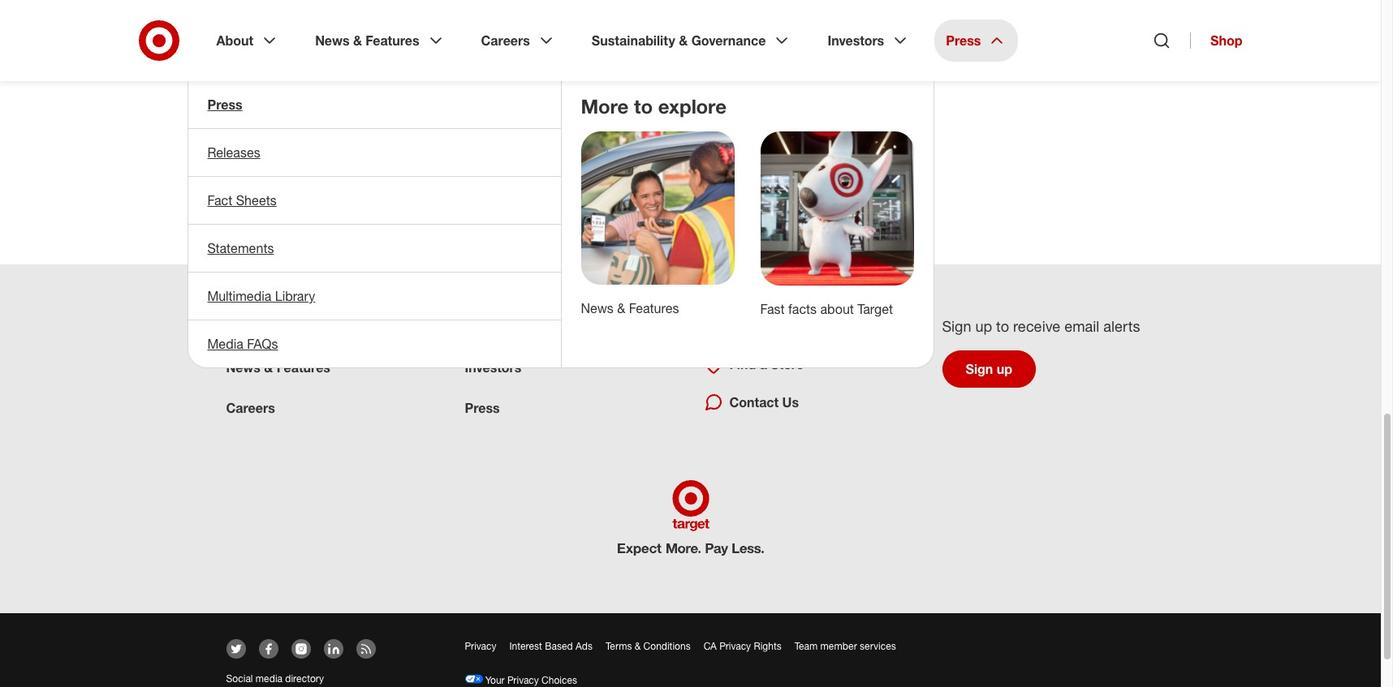 Task type: vqa. For each thing, say whether or not it's contained in the screenshot.
fun
no



Task type: locate. For each thing, give the bounding box(es) containing it.
0 vertical spatial sign
[[942, 317, 971, 335]]

2 vertical spatial news
[[226, 359, 260, 376]]

0 vertical spatial press
[[946, 32, 981, 49]]

fast facts about target link
[[760, 301, 893, 317]]

multimedia library link
[[188, 273, 561, 320]]

sustainability & governance
[[592, 32, 766, 49], [465, 319, 639, 335]]

target. expect more. pay less. image
[[617, 480, 763, 556]]

statements link
[[188, 225, 561, 272]]

target.com link
[[703, 316, 798, 336]]

about link
[[205, 19, 291, 62], [226, 319, 263, 335]]

more to explore
[[581, 94, 727, 119]]

investors link
[[816, 19, 922, 62], [465, 359, 521, 376]]

news & features link for bottommost the "about" link
[[226, 359, 330, 376]]

receive
[[1013, 317, 1060, 335]]

0 vertical spatial investors link
[[816, 19, 922, 62]]

& for news & features link associated with bottommost the "about" link
[[264, 359, 273, 376]]

0 vertical spatial sustainability & governance
[[592, 32, 766, 49]]

1 fill image from the left
[[262, 643, 275, 656]]

&
[[353, 32, 362, 49], [679, 32, 688, 49], [617, 300, 625, 317], [552, 319, 561, 335], [264, 359, 273, 376], [635, 640, 641, 652]]

1 vertical spatial sign
[[966, 361, 993, 377]]

a cartoon version of the target mascot bullseye image
[[760, 132, 914, 286]]

1 horizontal spatial features
[[366, 32, 419, 49]]

1 horizontal spatial sustainability
[[592, 32, 675, 49]]

news & features for middle news & features link
[[581, 300, 679, 317]]

more
[[581, 94, 629, 119]]

to
[[634, 94, 653, 119], [996, 317, 1009, 335]]

1 horizontal spatial press
[[465, 400, 500, 416]]

0 horizontal spatial news
[[226, 359, 260, 376]]

find a store
[[729, 356, 804, 372]]

to left the receive
[[996, 317, 1009, 335]]

library
[[275, 288, 315, 304]]

your
[[485, 674, 505, 686]]

0 horizontal spatial sustainability
[[465, 319, 548, 335]]

2 vertical spatial press
[[465, 400, 500, 416]]

us
[[782, 394, 799, 410]]

investors link for sustainability & governance link for news & features link associated with topmost the "about" link
[[816, 19, 922, 62]]

0 vertical spatial news
[[315, 32, 349, 49]]

0 vertical spatial to
[[634, 94, 653, 119]]

0 horizontal spatial features
[[277, 359, 330, 376]]

careers link
[[470, 19, 567, 62], [226, 400, 275, 416]]

1 horizontal spatial privacy
[[507, 674, 539, 686]]

0 horizontal spatial investors
[[465, 359, 521, 376]]

sign
[[942, 317, 971, 335], [966, 361, 993, 377]]

news & features link for topmost the "about" link
[[304, 19, 457, 62]]

sign up to receive email alerts
[[942, 317, 1140, 335]]

news & features
[[315, 32, 419, 49], [581, 300, 679, 317], [226, 359, 330, 376]]

0 horizontal spatial privacy
[[465, 640, 496, 652]]

0 horizontal spatial careers
[[226, 400, 275, 416]]

media faqs link
[[188, 321, 561, 368]]

investors inside site navigation element
[[828, 32, 884, 49]]

sign inside sign up link
[[966, 361, 993, 377]]

1 vertical spatial to
[[996, 317, 1009, 335]]

1 vertical spatial sustainability & governance link
[[465, 319, 639, 335]]

sign for sign up
[[966, 361, 993, 377]]

1 vertical spatial news
[[581, 300, 614, 317]]

0 vertical spatial investors
[[828, 32, 884, 49]]

sustainability for sustainability & governance link for news & features link associated with topmost the "about" link
[[592, 32, 675, 49]]

0 horizontal spatial to
[[634, 94, 653, 119]]

news for middle news & features link
[[581, 300, 614, 317]]

0 vertical spatial up
[[975, 317, 992, 335]]

3 fill image from the left
[[327, 643, 340, 656]]

0 vertical spatial careers
[[481, 32, 530, 49]]

careers
[[481, 32, 530, 49], [226, 400, 275, 416]]

sustainability inside site navigation element
[[592, 32, 675, 49]]

news & features for news & features link associated with topmost the "about" link
[[315, 32, 419, 49]]

1 vertical spatial sustainability & governance
[[465, 319, 639, 335]]

rights
[[754, 640, 781, 652]]

about
[[216, 32, 253, 49], [226, 319, 263, 335]]

privacy right your
[[507, 674, 539, 686]]

1 horizontal spatial up
[[997, 361, 1012, 377]]

0 horizontal spatial fill image
[[262, 643, 275, 656]]

investors
[[828, 32, 884, 49], [465, 359, 521, 376]]

governance for news & features link associated with bottommost the "about" link sustainability & governance link
[[564, 319, 639, 335]]

0 horizontal spatial up
[[975, 317, 992, 335]]

0 vertical spatial careers link
[[470, 19, 567, 62]]

2 vertical spatial news & features link
[[226, 359, 330, 376]]

news
[[315, 32, 349, 49], [581, 300, 614, 317], [226, 359, 260, 376]]

2 vertical spatial press link
[[465, 400, 500, 416]]

features for news & features link associated with bottommost the "about" link
[[277, 359, 330, 376]]

privacy for ca privacy rights
[[719, 640, 751, 652]]

sustainability & governance link for news & features link associated with bottommost the "about" link
[[465, 319, 639, 335]]

1 vertical spatial investors link
[[465, 359, 521, 376]]

1 vertical spatial governance
[[564, 319, 639, 335]]

up up sign up
[[975, 317, 992, 335]]

1 vertical spatial about link
[[226, 319, 263, 335]]

0 vertical spatial sustainability
[[592, 32, 675, 49]]

1 horizontal spatial careers link
[[470, 19, 567, 62]]

interest based ads
[[509, 640, 593, 652]]

sustainability & governance inside site navigation element
[[592, 32, 766, 49]]

careers link for news & features link associated with topmost the "about" link
[[470, 19, 567, 62]]

0 vertical spatial governance
[[691, 32, 766, 49]]

about
[[820, 301, 854, 317]]

member
[[820, 640, 857, 652]]

team member services
[[794, 640, 896, 652]]

2 horizontal spatial privacy
[[719, 640, 751, 652]]

2 fill image from the left
[[294, 643, 307, 656]]

1 vertical spatial sustainability
[[465, 319, 548, 335]]

1 vertical spatial news & features link
[[581, 300, 679, 317]]

news & features link
[[304, 19, 457, 62], [581, 300, 679, 317], [226, 359, 330, 376]]

target.com
[[729, 318, 798, 334]]

sustainability for news & features link associated with bottommost the "about" link sustainability & governance link
[[465, 319, 548, 335]]

1 horizontal spatial to
[[996, 317, 1009, 335]]

1 horizontal spatial investors
[[828, 32, 884, 49]]

social media directory link
[[226, 673, 324, 685]]

press link
[[935, 19, 1018, 62], [188, 81, 561, 128], [465, 400, 500, 416]]

1 horizontal spatial careers
[[481, 32, 530, 49]]

investors for news & features link associated with topmost the "about" link
[[828, 32, 884, 49]]

press
[[946, 32, 981, 49], [207, 97, 242, 113], [465, 400, 500, 416]]

investors for news & features link associated with bottommost the "about" link
[[465, 359, 521, 376]]

1 horizontal spatial governance
[[691, 32, 766, 49]]

sign up link
[[942, 350, 1036, 388]]

up down sign up to receive email alerts
[[997, 361, 1012, 377]]

2 horizontal spatial news
[[581, 300, 614, 317]]

fast
[[760, 301, 785, 317]]

email
[[1064, 317, 1099, 335]]

statements
[[207, 240, 274, 257]]

privacy right ca
[[719, 640, 751, 652]]

1 vertical spatial news & features
[[581, 300, 679, 317]]

1 vertical spatial careers
[[226, 400, 275, 416]]

governance inside site navigation element
[[691, 32, 766, 49]]

0 vertical spatial sustainability & governance link
[[580, 19, 803, 62]]

privacy
[[465, 640, 496, 652], [719, 640, 751, 652], [507, 674, 539, 686]]

& for terms & conditions link
[[635, 640, 641, 652]]

0 vertical spatial about
[[216, 32, 253, 49]]

1 vertical spatial press
[[207, 97, 242, 113]]

0 horizontal spatial investors link
[[465, 359, 521, 376]]

multimedia library
[[207, 288, 315, 304]]

careers inside careers link
[[481, 32, 530, 49]]

social
[[226, 673, 253, 685]]

shop
[[1210, 32, 1242, 49]]

0 vertical spatial news & features link
[[304, 19, 457, 62]]

2 horizontal spatial fill image
[[327, 643, 340, 656]]

features
[[366, 32, 419, 49], [629, 300, 679, 317], [277, 359, 330, 376]]

1 vertical spatial about
[[226, 319, 263, 335]]

1 vertical spatial careers link
[[226, 400, 275, 416]]

media faqs
[[207, 336, 278, 352]]

sign down sign up to receive email alerts
[[966, 361, 993, 377]]

find
[[729, 356, 756, 372]]

sustainability
[[592, 32, 675, 49], [465, 319, 548, 335]]

to right more
[[634, 94, 653, 119]]

choices
[[542, 674, 577, 686]]

news for news & features link associated with topmost the "about" link
[[315, 32, 349, 49]]

2 horizontal spatial features
[[629, 300, 679, 317]]

0 vertical spatial features
[[366, 32, 419, 49]]

0 vertical spatial news & features
[[315, 32, 419, 49]]

1 horizontal spatial fill image
[[294, 643, 307, 656]]

multimedia
[[207, 288, 271, 304]]

2 vertical spatial news & features
[[226, 359, 330, 376]]

features for news & features link associated with topmost the "about" link
[[366, 32, 419, 49]]

2 vertical spatial features
[[277, 359, 330, 376]]

a team member hands a guest a starbucks bag at drive up image
[[581, 132, 734, 285]]

1 horizontal spatial investors link
[[816, 19, 922, 62]]

1 vertical spatial up
[[997, 361, 1012, 377]]

privacy up your
[[465, 640, 496, 652]]

ca privacy rights link
[[704, 640, 781, 652]]

governance
[[691, 32, 766, 49], [564, 319, 639, 335]]

news for news & features link associated with bottommost the "about" link
[[226, 359, 260, 376]]

team
[[794, 640, 818, 652]]

0 horizontal spatial governance
[[564, 319, 639, 335]]

sustainability & governance for news & features link associated with bottommost the "about" link
[[465, 319, 639, 335]]

1 vertical spatial investors
[[465, 359, 521, 376]]

& for news & features link associated with topmost the "about" link
[[353, 32, 362, 49]]

sign up
[[966, 361, 1012, 377]]

features for middle news & features link
[[629, 300, 679, 317]]

1 vertical spatial features
[[629, 300, 679, 317]]

sign up sign up link
[[942, 317, 971, 335]]

sustainability & governance link
[[580, 19, 803, 62], [465, 319, 639, 335]]

ca privacy rights
[[704, 640, 781, 652]]

fast facts about target
[[760, 301, 893, 317]]

up
[[975, 317, 992, 335], [997, 361, 1012, 377]]

fill image
[[262, 643, 275, 656], [294, 643, 307, 656], [327, 643, 340, 656]]

1 horizontal spatial news
[[315, 32, 349, 49]]

about inside site navigation element
[[216, 32, 253, 49]]

conditions
[[643, 640, 691, 652]]

careers for careers link for news & features link associated with topmost the "about" link
[[481, 32, 530, 49]]

2 horizontal spatial press
[[946, 32, 981, 49]]

0 horizontal spatial careers link
[[226, 400, 275, 416]]



Task type: describe. For each thing, give the bounding box(es) containing it.
releases
[[207, 144, 260, 161]]

site navigation element
[[0, 0, 1393, 688]]

faqs
[[247, 336, 278, 352]]

up for sign up
[[997, 361, 1012, 377]]

fact sheets
[[207, 192, 277, 209]]

press for press link to the top
[[946, 32, 981, 49]]

press for the bottom press link
[[465, 400, 500, 416]]

ads
[[576, 640, 593, 652]]

careers link for news & features link associated with bottommost the "about" link
[[226, 400, 275, 416]]

terms & conditions
[[606, 640, 691, 652]]

ca
[[704, 640, 717, 652]]

team member services link
[[794, 640, 896, 652]]

media
[[207, 336, 243, 352]]

alerts
[[1103, 317, 1140, 335]]

media
[[256, 673, 283, 685]]

investors link for news & features link associated with bottommost the "about" link sustainability & governance link
[[465, 359, 521, 376]]

privacy link
[[465, 640, 496, 652]]

store
[[771, 356, 804, 372]]

contact us
[[729, 394, 799, 410]]

shop link
[[1190, 32, 1242, 49]]

based
[[545, 640, 573, 652]]

governance for sustainability & governance link for news & features link associated with topmost the "about" link
[[691, 32, 766, 49]]

to inside site navigation element
[[634, 94, 653, 119]]

& for middle news & features link
[[617, 300, 625, 317]]

privacy for your privacy choices
[[507, 674, 539, 686]]

sustainability & governance for news & features link associated with topmost the "about" link
[[592, 32, 766, 49]]

news & features for news & features link associated with bottommost the "about" link
[[226, 359, 330, 376]]

terms
[[606, 640, 632, 652]]

fact sheets link
[[188, 177, 561, 224]]

fact
[[207, 192, 232, 209]]

contact us link
[[703, 393, 799, 412]]

sustainability & governance link for news & features link associated with topmost the "about" link
[[580, 19, 803, 62]]

contact
[[729, 394, 779, 410]]

explore
[[658, 94, 727, 119]]

0 vertical spatial about link
[[205, 19, 291, 62]]

interest
[[509, 640, 542, 652]]

your privacy choices link
[[465, 674, 577, 686]]

sheets
[[236, 192, 277, 209]]

directory
[[285, 673, 324, 685]]

terms & conditions link
[[606, 640, 691, 652]]

interest based ads link
[[509, 640, 593, 652]]

your privacy choices
[[483, 674, 577, 686]]

up for sign up to receive email alerts
[[975, 317, 992, 335]]

about for bottommost the "about" link
[[226, 319, 263, 335]]

a
[[760, 356, 767, 372]]

careers for news & features link associated with bottommost the "about" link careers link
[[226, 400, 275, 416]]

target
[[857, 301, 893, 317]]

find a store link
[[703, 354, 804, 374]]

0 vertical spatial press link
[[935, 19, 1018, 62]]

sign for sign up to receive email alerts
[[942, 317, 971, 335]]

services
[[860, 640, 896, 652]]

social media directory
[[226, 673, 324, 685]]

facts
[[788, 301, 817, 317]]

1 vertical spatial press link
[[188, 81, 561, 128]]

about for topmost the "about" link
[[216, 32, 253, 49]]

fill image
[[229, 643, 242, 656]]

0 horizontal spatial press
[[207, 97, 242, 113]]

releases link
[[188, 129, 561, 176]]



